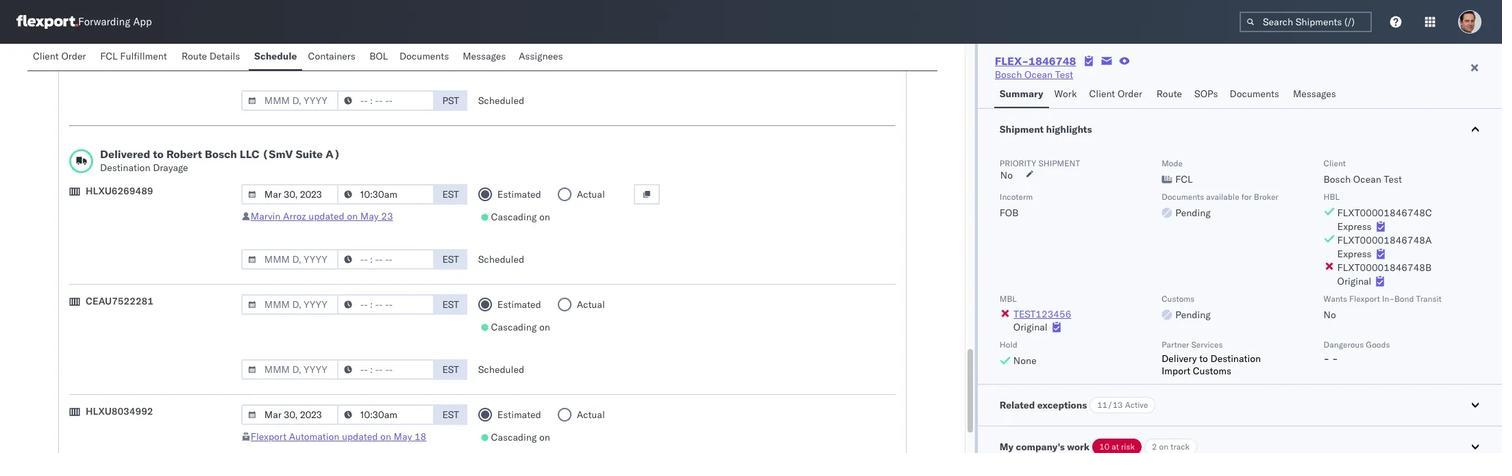 Task type: locate. For each thing, give the bounding box(es) containing it.
test inside bosch ocean test link
[[1056, 69, 1074, 81]]

1 horizontal spatial -
[[1333, 353, 1339, 365]]

mbl
[[1000, 294, 1017, 304]]

est
[[443, 189, 459, 201], [443, 254, 459, 266], [443, 299, 459, 311], [443, 364, 459, 376], [443, 409, 459, 422]]

2 flexport automation updated on may 18 button from the top
[[251, 431, 427, 444]]

fcl for fcl
[[1176, 173, 1193, 186]]

0 horizontal spatial messages
[[463, 50, 506, 62]]

flxt00001846748c
[[1338, 207, 1433, 219]]

0 vertical spatial scheduled
[[478, 95, 525, 107]]

documents down mode
[[1162, 192, 1205, 202]]

0 vertical spatial destination
[[100, 162, 151, 174]]

forwarding
[[78, 15, 130, 28]]

fcl left the fulfillment
[[100, 50, 118, 62]]

2 -- : -- -- text field from the top
[[337, 184, 435, 205]]

to up "drayage"
[[153, 147, 164, 161]]

3 mmm d, yyyy text field from the top
[[241, 184, 339, 205]]

express for flxt00001846748a
[[1338, 248, 1372, 261]]

4 actual from the top
[[577, 409, 605, 422]]

1 vertical spatial test
[[1385, 173, 1403, 186]]

bosch ocean test link
[[995, 68, 1074, 82]]

documents button up shipment highlights button
[[1225, 82, 1288, 108]]

flex-
[[995, 54, 1029, 68]]

1 vertical spatial messages button
[[1288, 82, 1344, 108]]

0 horizontal spatial destination
[[100, 162, 151, 174]]

2 scheduled from the top
[[478, 254, 525, 266]]

11/13 active
[[1098, 400, 1149, 411]]

2 flexport automation updated on may 18 from the top
[[251, 431, 427, 444]]

4 cascading from the top
[[491, 432, 537, 444]]

2 mmm d, yyyy text field from the top
[[241, 91, 339, 111]]

order left route button at right top
[[1118, 88, 1143, 100]]

express
[[1338, 221, 1372, 233], [1338, 248, 1372, 261]]

1 vertical spatial updated
[[309, 210, 345, 223]]

automation down mmm d, yyyy text field
[[289, 431, 340, 444]]

0 vertical spatial flexport automation updated on may 18
[[251, 51, 427, 64]]

2 vertical spatial scheduled
[[478, 364, 525, 376]]

client order
[[33, 50, 86, 62], [1090, 88, 1143, 100]]

0 vertical spatial test
[[1056, 69, 1074, 81]]

flexport automation updated on may 18
[[251, 51, 427, 64], [251, 431, 427, 444]]

cascading on
[[491, 52, 550, 64], [491, 211, 550, 224], [491, 322, 550, 334], [491, 432, 550, 444]]

dangerous goods - -
[[1324, 340, 1391, 365]]

0 vertical spatial original
[[1338, 276, 1372, 288]]

destination inside partner services delivery to destination import customs
[[1211, 353, 1262, 365]]

bosch left llc
[[205, 147, 237, 161]]

0 horizontal spatial to
[[153, 147, 164, 161]]

1 mmm d, yyyy text field from the top
[[241, 25, 339, 46]]

2 hlxu8034992 from the top
[[86, 406, 153, 418]]

1 horizontal spatial fcl
[[1176, 173, 1193, 186]]

destination
[[100, 162, 151, 174], [1211, 353, 1262, 365]]

pending down the documents available for broker
[[1176, 207, 1211, 219]]

1 vertical spatial no
[[1324, 309, 1337, 322]]

bol
[[370, 50, 388, 62]]

18
[[415, 51, 427, 64], [415, 431, 427, 444]]

estimated
[[498, 29, 541, 42], [498, 189, 541, 201], [498, 299, 541, 311], [498, 409, 541, 422]]

flexport for est
[[251, 431, 287, 444]]

test123456
[[1014, 309, 1072, 321]]

4 mmm d, yyyy text field from the top
[[241, 250, 339, 270]]

1 horizontal spatial documents
[[1162, 192, 1205, 202]]

1 horizontal spatial to
[[1200, 353, 1209, 365]]

1 horizontal spatial test
[[1385, 173, 1403, 186]]

4 -- : -- -- text field from the top
[[337, 405, 435, 426]]

flexport. image
[[16, 15, 78, 29]]

1 horizontal spatial client order
[[1090, 88, 1143, 100]]

services
[[1192, 340, 1223, 350]]

1 vertical spatial ocean
[[1354, 173, 1382, 186]]

hlxu8034992
[[86, 45, 153, 58], [86, 406, 153, 418]]

mmm d, yyyy text field for -- : -- -- text field corresponding to 18
[[241, 25, 339, 46]]

on
[[381, 51, 391, 64], [540, 52, 550, 64], [347, 210, 358, 223], [540, 211, 550, 224], [540, 322, 550, 334], [381, 431, 391, 444], [540, 432, 550, 444], [1160, 442, 1169, 453]]

bosch
[[995, 69, 1023, 81], [205, 147, 237, 161], [1324, 173, 1352, 186]]

related
[[1000, 400, 1036, 412]]

ocean up flxt00001846748c
[[1354, 173, 1382, 186]]

1 vertical spatial order
[[1118, 88, 1143, 100]]

0 vertical spatial -- : -- -- text field
[[337, 25, 435, 46]]

1 18 from the top
[[415, 51, 427, 64]]

2 18 from the top
[[415, 431, 427, 444]]

fcl
[[100, 50, 118, 62], [1176, 173, 1193, 186]]

0 vertical spatial pending
[[1176, 207, 1211, 219]]

1 express from the top
[[1338, 221, 1372, 233]]

actual
[[577, 29, 605, 42], [577, 189, 605, 201], [577, 299, 605, 311], [577, 409, 605, 422]]

1 vertical spatial express
[[1338, 248, 1372, 261]]

destination down delivered
[[100, 162, 151, 174]]

2 actual from the top
[[577, 189, 605, 201]]

1 horizontal spatial destination
[[1211, 353, 1262, 365]]

client right work button
[[1090, 88, 1116, 100]]

sops button
[[1190, 82, 1225, 108]]

hbl
[[1324, 192, 1340, 202]]

original up wants
[[1338, 276, 1372, 288]]

2 cascading on from the top
[[491, 211, 550, 224]]

route left details
[[182, 50, 207, 62]]

documents
[[400, 50, 449, 62], [1230, 88, 1280, 100], [1162, 192, 1205, 202]]

3 scheduled from the top
[[478, 364, 525, 376]]

no inside wants flexport in-bond transit no
[[1324, 309, 1337, 322]]

bosch inside delivered to robert bosch llc (smv suite a) destination drayage
[[205, 147, 237, 161]]

customs up partner
[[1162, 294, 1195, 304]]

0 horizontal spatial -
[[1324, 353, 1330, 365]]

2 -- : -- -- text field from the top
[[337, 250, 435, 270]]

bosch up hbl
[[1324, 173, 1352, 186]]

1 flexport automation updated on may 18 from the top
[[251, 51, 427, 64]]

0 horizontal spatial client order
[[33, 50, 86, 62]]

hold
[[1000, 340, 1018, 350]]

test up flxt00001846748c
[[1385, 173, 1403, 186]]

1 horizontal spatial messages
[[1294, 88, 1337, 100]]

-- : -- -- text field
[[337, 91, 435, 111], [337, 250, 435, 270], [337, 360, 435, 381], [337, 405, 435, 426]]

test down 1846748
[[1056, 69, 1074, 81]]

2 pending from the top
[[1176, 309, 1211, 322]]

ocean down 'flex-1846748' link
[[1025, 69, 1053, 81]]

0 vertical spatial order
[[61, 50, 86, 62]]

1 scheduled from the top
[[478, 95, 525, 107]]

0 vertical spatial 18
[[415, 51, 427, 64]]

may for pst
[[394, 51, 412, 64]]

test123456 button
[[1014, 309, 1072, 321]]

automation for est
[[289, 431, 340, 444]]

customs inside partner services delivery to destination import customs
[[1194, 365, 1232, 378]]

import
[[1162, 365, 1191, 378]]

-- : -- -- text field for ceau7522281
[[337, 360, 435, 381]]

1 vertical spatial destination
[[1211, 353, 1262, 365]]

0 horizontal spatial no
[[1001, 169, 1013, 182]]

client order down flexport. image
[[33, 50, 86, 62]]

0 vertical spatial documents button
[[394, 44, 457, 71]]

0 vertical spatial pst
[[443, 29, 459, 42]]

no down wants
[[1324, 309, 1337, 322]]

1 horizontal spatial route
[[1157, 88, 1183, 100]]

1 horizontal spatial order
[[1118, 88, 1143, 100]]

1 vertical spatial flexport automation updated on may 18
[[251, 431, 427, 444]]

test
[[1056, 69, 1074, 81], [1385, 173, 1403, 186]]

3 cascading on from the top
[[491, 322, 550, 334]]

for
[[1242, 192, 1252, 202]]

-- : -- -- text field for 18
[[337, 25, 435, 46]]

1 -- : -- -- text field from the top
[[337, 91, 435, 111]]

no down "priority"
[[1001, 169, 1013, 182]]

1 vertical spatial -- : -- -- text field
[[337, 184, 435, 205]]

automation for pst
[[289, 51, 340, 64]]

client order right work button
[[1090, 88, 1143, 100]]

0 vertical spatial client
[[33, 50, 59, 62]]

schedule button
[[249, 44, 303, 71]]

2 express from the top
[[1338, 248, 1372, 261]]

flexport right details
[[251, 51, 287, 64]]

5 mmm d, yyyy text field from the top
[[241, 295, 339, 315]]

1 vertical spatial bosch
[[205, 147, 237, 161]]

fob
[[1000, 207, 1019, 219]]

cascading on for hlxu6269489
[[491, 211, 550, 224]]

0 vertical spatial route
[[182, 50, 207, 62]]

documents button right bol
[[394, 44, 457, 71]]

client for the topmost client order button
[[33, 50, 59, 62]]

client down flexport. image
[[33, 50, 59, 62]]

2 automation from the top
[[289, 431, 340, 444]]

6 mmm d, yyyy text field from the top
[[241, 360, 339, 381]]

0 horizontal spatial order
[[61, 50, 86, 62]]

1 vertical spatial original
[[1014, 322, 1048, 334]]

2 cascading from the top
[[491, 211, 537, 224]]

2 vertical spatial client
[[1324, 158, 1347, 169]]

1 vertical spatial hlxu8034992
[[86, 406, 153, 418]]

customs
[[1162, 294, 1195, 304], [1194, 365, 1232, 378]]

shipment
[[1039, 158, 1081, 169]]

destination down services
[[1211, 353, 1262, 365]]

cascading
[[491, 52, 537, 64], [491, 211, 537, 224], [491, 322, 537, 334], [491, 432, 537, 444]]

marvin
[[251, 210, 281, 223]]

fulfillment
[[120, 50, 167, 62]]

1 vertical spatial customs
[[1194, 365, 1232, 378]]

2 vertical spatial updated
[[342, 431, 378, 444]]

MMM D, YYYY text field
[[241, 25, 339, 46], [241, 91, 339, 111], [241, 184, 339, 205], [241, 250, 339, 270], [241, 295, 339, 315], [241, 360, 339, 381]]

to inside delivered to robert bosch llc (smv suite a) destination drayage
[[153, 147, 164, 161]]

0 horizontal spatial route
[[182, 50, 207, 62]]

2 est from the top
[[443, 254, 459, 266]]

client order button right work
[[1084, 82, 1152, 108]]

client order button
[[27, 44, 95, 71], [1084, 82, 1152, 108]]

may for est
[[361, 210, 379, 223]]

-- : -- -- text field for 23
[[337, 184, 435, 205]]

1 horizontal spatial ocean
[[1354, 173, 1382, 186]]

pending for customs
[[1176, 309, 1211, 322]]

express for flxt00001846748c
[[1338, 221, 1372, 233]]

2 estimated from the top
[[498, 189, 541, 201]]

express up flxt00001846748a
[[1338, 221, 1372, 233]]

ocean inside client bosch ocean test incoterm fob
[[1354, 173, 1382, 186]]

0 vertical spatial client order button
[[27, 44, 95, 71]]

1 vertical spatial client order
[[1090, 88, 1143, 100]]

2 vertical spatial bosch
[[1324, 173, 1352, 186]]

0 vertical spatial updated
[[342, 51, 378, 64]]

flexport
[[251, 51, 287, 64], [1350, 294, 1381, 304], [251, 431, 287, 444]]

flexport automation updated on may 18 button for pst
[[251, 51, 427, 64]]

0 vertical spatial may
[[394, 51, 412, 64]]

priority shipment
[[1000, 158, 1081, 169]]

0 horizontal spatial original
[[1014, 322, 1048, 334]]

4 estimated from the top
[[498, 409, 541, 422]]

1 estimated from the top
[[498, 29, 541, 42]]

0 vertical spatial flexport
[[251, 51, 287, 64]]

scheduled for est
[[478, 254, 525, 266]]

1 vertical spatial client
[[1090, 88, 1116, 100]]

0 vertical spatial client order
[[33, 50, 86, 62]]

messages button
[[457, 44, 513, 71], [1288, 82, 1344, 108]]

1 -- : -- -- text field from the top
[[337, 25, 435, 46]]

flexport down mmm d, yyyy text field
[[251, 431, 287, 444]]

0 horizontal spatial messages button
[[457, 44, 513, 71]]

fcl down mode
[[1176, 173, 1193, 186]]

2 horizontal spatial documents
[[1230, 88, 1280, 100]]

automation
[[289, 51, 340, 64], [289, 431, 340, 444]]

0 horizontal spatial client
[[33, 50, 59, 62]]

documents up shipment highlights button
[[1230, 88, 1280, 100]]

1 vertical spatial client order button
[[1084, 82, 1152, 108]]

scheduled for pst
[[478, 95, 525, 107]]

0 vertical spatial no
[[1001, 169, 1013, 182]]

1 cascading on from the top
[[491, 52, 550, 64]]

1 flexport automation updated on may 18 button from the top
[[251, 51, 427, 64]]

1 vertical spatial scheduled
[[478, 254, 525, 266]]

3 estimated from the top
[[498, 299, 541, 311]]

ocean
[[1025, 69, 1053, 81], [1354, 173, 1382, 186]]

0 vertical spatial ocean
[[1025, 69, 1053, 81]]

0 horizontal spatial client order button
[[27, 44, 95, 71]]

1 automation from the top
[[289, 51, 340, 64]]

automation left bol
[[289, 51, 340, 64]]

0 vertical spatial express
[[1338, 221, 1372, 233]]

1 vertical spatial pst
[[443, 95, 459, 107]]

updated
[[342, 51, 378, 64], [309, 210, 345, 223], [342, 431, 378, 444]]

1 pending from the top
[[1176, 207, 1211, 219]]

1 actual from the top
[[577, 29, 605, 42]]

fcl fulfillment
[[100, 50, 167, 62]]

client up hbl
[[1324, 158, 1347, 169]]

containers button
[[303, 44, 364, 71]]

exceptions
[[1038, 400, 1088, 412]]

original
[[1338, 276, 1372, 288], [1014, 322, 1048, 334]]

-- : -- -- text field
[[337, 25, 435, 46], [337, 184, 435, 205], [337, 295, 435, 315]]

none
[[1014, 355, 1037, 368]]

1 vertical spatial route
[[1157, 88, 1183, 100]]

1 vertical spatial flexport automation updated on may 18 button
[[251, 431, 427, 444]]

0 horizontal spatial documents
[[400, 50, 449, 62]]

1 horizontal spatial client order button
[[1084, 82, 1152, 108]]

2 vertical spatial flexport
[[251, 431, 287, 444]]

-- : -- -- text field for hlxu8034992
[[337, 91, 435, 111]]

ceau7522281
[[86, 296, 154, 308]]

mmm d, yyyy text field for -- : -- -- text box related to ceau7522281
[[241, 360, 339, 381]]

0 horizontal spatial fcl
[[100, 50, 118, 62]]

documents available for broker
[[1162, 192, 1279, 202]]

client order button down flexport. image
[[27, 44, 95, 71]]

3 cascading from the top
[[491, 322, 537, 334]]

mmm d, yyyy text field for -- : -- -- text field for 23
[[241, 184, 339, 205]]

order
[[61, 50, 86, 62], [1118, 88, 1143, 100]]

0 horizontal spatial ocean
[[1025, 69, 1053, 81]]

1 vertical spatial fcl
[[1176, 173, 1193, 186]]

1 horizontal spatial messages button
[[1288, 82, 1344, 108]]

route for route
[[1157, 88, 1183, 100]]

flexport automation updated on may 18 button for est
[[251, 431, 427, 444]]

2 on track
[[1153, 442, 1190, 453]]

2 vertical spatial -- : -- -- text field
[[337, 295, 435, 315]]

client bosch ocean test incoterm fob
[[1000, 158, 1403, 219]]

express up flxt00001846748b at the bottom right of the page
[[1338, 248, 1372, 261]]

to down services
[[1200, 353, 1209, 365]]

related exceptions
[[1000, 400, 1088, 412]]

wants flexport in-bond transit no
[[1324, 294, 1442, 322]]

mmm d, yyyy text field for 1st -- : -- -- text field from the bottom of the page
[[241, 295, 339, 315]]

1 vertical spatial may
[[361, 210, 379, 223]]

order for the topmost client order button
[[61, 50, 86, 62]]

10
[[1100, 442, 1110, 453]]

0 vertical spatial to
[[153, 147, 164, 161]]

app
[[133, 15, 152, 28]]

mmm d, yyyy text field for hlxu8034992 -- : -- -- text box
[[241, 91, 339, 111]]

to inside partner services delivery to destination import customs
[[1200, 353, 1209, 365]]

original down test123456
[[1014, 322, 1048, 334]]

flexport left in-
[[1350, 294, 1381, 304]]

1 cascading from the top
[[491, 52, 537, 64]]

client order for the topmost client order button
[[33, 50, 86, 62]]

1 vertical spatial pending
[[1176, 309, 1211, 322]]

client
[[33, 50, 59, 62], [1090, 88, 1116, 100], [1324, 158, 1347, 169]]

fcl inside button
[[100, 50, 118, 62]]

0 vertical spatial fcl
[[100, 50, 118, 62]]

bosch down flex-
[[995, 69, 1023, 81]]

1846748
[[1029, 54, 1077, 68]]

documents right bol button
[[400, 50, 449, 62]]

forwarding app link
[[16, 15, 152, 29]]

route left sops
[[1157, 88, 1183, 100]]

0 vertical spatial messages
[[463, 50, 506, 62]]

1 vertical spatial 18
[[415, 431, 427, 444]]

suite
[[296, 147, 323, 161]]

0 vertical spatial flexport automation updated on may 18 button
[[251, 51, 427, 64]]

1 horizontal spatial client
[[1090, 88, 1116, 100]]

0 vertical spatial hlxu8034992
[[86, 45, 153, 58]]

pending up services
[[1176, 309, 1211, 322]]

may
[[394, 51, 412, 64], [361, 210, 379, 223], [394, 431, 412, 444]]

1 vertical spatial documents button
[[1225, 82, 1288, 108]]

1 vertical spatial to
[[1200, 353, 1209, 365]]

order down forwarding app "link"
[[61, 50, 86, 62]]

no
[[1001, 169, 1013, 182], [1324, 309, 1337, 322]]

1 vertical spatial flexport
[[1350, 294, 1381, 304]]

updated for pst
[[342, 51, 378, 64]]

0 horizontal spatial test
[[1056, 69, 1074, 81]]

1 horizontal spatial bosch
[[995, 69, 1023, 81]]

3 -- : -- -- text field from the top
[[337, 360, 435, 381]]

customs down services
[[1194, 365, 1232, 378]]

to
[[153, 147, 164, 161], [1200, 353, 1209, 365]]

bosch inside client bosch ocean test incoterm fob
[[1324, 173, 1352, 186]]

drayage
[[153, 162, 188, 174]]

cascading on for hlxu8034992
[[491, 52, 550, 64]]



Task type: describe. For each thing, give the bounding box(es) containing it.
a)
[[326, 147, 341, 161]]

mmm d, yyyy text field for -- : -- -- text box corresponding to hlxu6269489
[[241, 250, 339, 270]]

flxt00001846748b
[[1338, 262, 1432, 274]]

(smv
[[262, 147, 293, 161]]

shipment highlights
[[1000, 123, 1093, 136]]

-- : -- -- text field for hlxu6269489
[[337, 250, 435, 270]]

4 est from the top
[[443, 364, 459, 376]]

priority
[[1000, 158, 1037, 169]]

3 est from the top
[[443, 299, 459, 311]]

pending for documents available for broker
[[1176, 207, 1211, 219]]

3 -- : -- -- text field from the top
[[337, 295, 435, 315]]

2 pst from the top
[[443, 95, 459, 107]]

2
[[1153, 442, 1158, 453]]

partner services delivery to destination import customs
[[1162, 340, 1262, 378]]

3 actual from the top
[[577, 299, 605, 311]]

arroz
[[283, 210, 306, 223]]

cascading on for ceau7522281
[[491, 322, 550, 334]]

2 vertical spatial may
[[394, 431, 412, 444]]

flex-1846748 link
[[995, 54, 1077, 68]]

fcl for fcl fulfillment
[[100, 50, 118, 62]]

track
[[1171, 442, 1190, 453]]

flex-1846748
[[995, 54, 1077, 68]]

1 vertical spatial messages
[[1294, 88, 1337, 100]]

summary
[[1000, 88, 1044, 100]]

1 hlxu8034992 from the top
[[86, 45, 153, 58]]

2 - from the left
[[1333, 353, 1339, 365]]

client inside client bosch ocean test incoterm fob
[[1324, 158, 1347, 169]]

in-
[[1383, 294, 1395, 304]]

2 vertical spatial documents
[[1162, 192, 1205, 202]]

1 pst from the top
[[443, 29, 459, 42]]

highlights
[[1047, 123, 1093, 136]]

cascading for ceau7522281
[[491, 322, 537, 334]]

bol button
[[364, 44, 394, 71]]

flexport automation updated on may 18 for pst
[[251, 51, 427, 64]]

marvin arroz updated on may 23
[[251, 210, 393, 223]]

flexport inside wants flexport in-bond transit no
[[1350, 294, 1381, 304]]

bond
[[1395, 294, 1415, 304]]

incoterm
[[1000, 192, 1033, 202]]

containers
[[308, 50, 356, 62]]

sops
[[1195, 88, 1219, 100]]

order for the rightmost client order button
[[1118, 88, 1143, 100]]

work
[[1055, 88, 1077, 100]]

0 vertical spatial customs
[[1162, 294, 1195, 304]]

delivered to robert bosch llc (smv suite a) destination drayage
[[100, 147, 341, 174]]

5 est from the top
[[443, 409, 459, 422]]

updated for est
[[309, 210, 345, 223]]

hlxu6269489
[[86, 185, 153, 197]]

flexport for pst
[[251, 51, 287, 64]]

0 vertical spatial messages button
[[457, 44, 513, 71]]

schedule
[[254, 50, 297, 62]]

destination inside delivered to robert bosch llc (smv suite a) destination drayage
[[100, 162, 151, 174]]

1 vertical spatial documents
[[1230, 88, 1280, 100]]

MMM D, YYYY text field
[[241, 405, 339, 426]]

fcl fulfillment button
[[95, 44, 176, 71]]

robert
[[166, 147, 202, 161]]

bosch ocean test
[[995, 69, 1074, 81]]

delivery
[[1162, 353, 1198, 365]]

1 - from the left
[[1324, 353, 1330, 365]]

Search Shipments (/) text field
[[1240, 12, 1373, 32]]

shipment highlights button
[[978, 109, 1503, 150]]

cascading for hlxu6269489
[[491, 211, 537, 224]]

18 for pst
[[415, 51, 427, 64]]

route details
[[182, 50, 240, 62]]

client order for the rightmost client order button
[[1090, 88, 1143, 100]]

available
[[1207, 192, 1240, 202]]

assignees button
[[513, 44, 571, 71]]

work button
[[1049, 82, 1084, 108]]

wants
[[1324, 294, 1348, 304]]

4 cascading on from the top
[[491, 432, 550, 444]]

mode
[[1162, 158, 1183, 169]]

1 horizontal spatial original
[[1338, 276, 1372, 288]]

summary button
[[995, 82, 1049, 108]]

delivered
[[100, 147, 150, 161]]

23
[[381, 210, 393, 223]]

test inside client bosch ocean test incoterm fob
[[1385, 173, 1403, 186]]

dangerous
[[1324, 340, 1365, 350]]

flexport automation updated on may 18 for est
[[251, 431, 427, 444]]

0 vertical spatial documents
[[400, 50, 449, 62]]

llc
[[240, 147, 260, 161]]

flxt00001846748a
[[1338, 234, 1433, 247]]

route details button
[[176, 44, 249, 71]]

cascading for hlxu8034992
[[491, 52, 537, 64]]

1 horizontal spatial documents button
[[1225, 82, 1288, 108]]

transit
[[1417, 294, 1442, 304]]

0 vertical spatial bosch
[[995, 69, 1023, 81]]

11/13
[[1098, 400, 1123, 411]]

route button
[[1152, 82, 1190, 108]]

shipment
[[1000, 123, 1044, 136]]

client for the rightmost client order button
[[1090, 88, 1116, 100]]

0 horizontal spatial documents button
[[394, 44, 457, 71]]

assignees
[[519, 50, 563, 62]]

active
[[1126, 400, 1149, 411]]

broker
[[1255, 192, 1279, 202]]

forwarding app
[[78, 15, 152, 28]]

route for route details
[[182, 50, 207, 62]]

10 at risk
[[1100, 442, 1135, 453]]

goods
[[1367, 340, 1391, 350]]

1 est from the top
[[443, 189, 459, 201]]

at
[[1112, 442, 1120, 453]]

marvin arroz updated on may 23 button
[[251, 210, 393, 223]]

18 for est
[[415, 431, 427, 444]]

details
[[210, 50, 240, 62]]

partner
[[1162, 340, 1190, 350]]

risk
[[1122, 442, 1135, 453]]



Task type: vqa. For each thing, say whether or not it's contained in the screenshot.
the bottommost Bosch
yes



